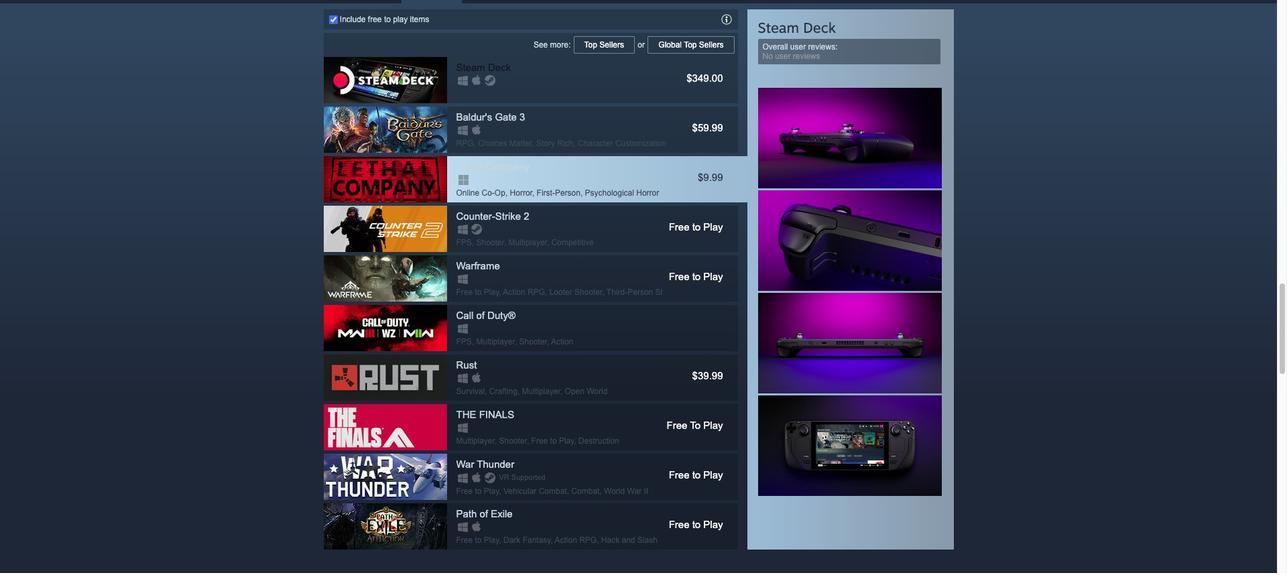 Task type: locate. For each thing, give the bounding box(es) containing it.
top sellers link
[[573, 35, 636, 54]]

1 horizontal spatial deck
[[803, 19, 836, 36]]

fps for fps , shooter , multiplayer , competitive
[[456, 238, 472, 247]]

0 horizontal spatial steam
[[456, 61, 485, 73]]

war left thunder
[[456, 458, 474, 470]]

world
[[587, 387, 608, 396], [604, 487, 625, 496]]

1 vertical spatial of
[[480, 508, 488, 519]]

free to play
[[669, 221, 723, 232], [669, 271, 723, 282], [669, 469, 723, 481], [669, 519, 723, 530]]

1 combat from the left
[[539, 487, 567, 496]]

of for exile
[[480, 508, 488, 519]]

open
[[565, 387, 585, 396]]

thunder
[[477, 458, 514, 470]]

play inside vr supported free to play , vehicular combat , combat , world war ii
[[484, 487, 499, 496]]

top sellers
[[584, 40, 624, 49]]

counter-
[[456, 210, 495, 222]]

baldur's
[[456, 111, 492, 122]]

steam deck overall user reviews: no user reviews
[[758, 19, 838, 61]]

steam deck image
[[324, 57, 447, 103]]

0 vertical spatial steam
[[758, 19, 799, 36]]

rpg left looter
[[528, 287, 545, 297]]

world left ii
[[604, 487, 625, 496]]

multiplayer , shooter , free to play , destruction
[[456, 436, 619, 446]]

2 sellers from the left
[[699, 40, 724, 49]]

combat down destruction
[[572, 487, 600, 496]]

war thunder
[[456, 458, 514, 470]]

deck
[[803, 19, 836, 36], [488, 61, 511, 73]]

global top sellers link
[[647, 35, 735, 54]]

, up rust
[[472, 337, 474, 346]]

looter
[[550, 287, 572, 297]]

3 free to play from the top
[[669, 469, 723, 481]]

0 vertical spatial deck
[[803, 19, 836, 36]]

steam up baldur's
[[456, 61, 485, 73]]

, left open
[[561, 387, 563, 396]]

1 horizontal spatial steam
[[758, 19, 799, 36]]

no
[[763, 51, 773, 61]]

1 free to play from the top
[[669, 221, 723, 232]]

deck inside steam deck overall user reviews: no user reviews
[[803, 19, 836, 36]]

1 vertical spatial fps
[[456, 337, 472, 346]]

2 free to play from the top
[[669, 271, 723, 282]]

fps
[[456, 238, 472, 247], [456, 337, 472, 346]]

0 horizontal spatial combat
[[539, 487, 567, 496]]

1 horizontal spatial horror
[[637, 188, 659, 198]]

action right 'fantasy'
[[555, 536, 577, 545]]

1 horizontal spatial combat
[[572, 487, 600, 496]]

ii
[[644, 487, 649, 496]]

steam inside steam deck overall user reviews: no user reviews
[[758, 19, 799, 36]]

free to play , action rpg , looter shooter , third-person shooter
[[456, 287, 684, 297]]

2 combat from the left
[[572, 487, 600, 496]]

3
[[520, 111, 525, 122]]

sellers
[[600, 40, 624, 49], [699, 40, 724, 49]]

action up duty®
[[503, 287, 526, 297]]

horror right "psychological"
[[637, 188, 659, 198]]

company
[[487, 161, 530, 172]]

action down looter
[[551, 337, 574, 346]]

path of exile
[[456, 508, 513, 519]]

fps for fps , multiplayer , shooter , action
[[456, 337, 472, 346]]

1 vertical spatial war
[[627, 487, 642, 496]]

0 horizontal spatial rpg
[[456, 139, 474, 148]]

0 horizontal spatial sellers
[[600, 40, 624, 49]]

of right call
[[476, 310, 485, 321]]

character
[[578, 139, 613, 148]]

global
[[659, 40, 682, 49]]

warframe image
[[324, 255, 447, 302]]

0 horizontal spatial war
[[456, 458, 474, 470]]

1 vertical spatial deck
[[488, 61, 511, 73]]

war
[[456, 458, 474, 470], [627, 487, 642, 496]]

0 horizontal spatial top
[[584, 40, 597, 49]]

, up the warframe
[[472, 238, 474, 247]]

2 horizontal spatial rpg
[[579, 536, 597, 545]]

multiplayer down 2
[[509, 238, 547, 247]]

horror right op
[[510, 188, 532, 198]]

combat down "supported"
[[539, 487, 567, 496]]

, left character
[[574, 139, 576, 148]]

, left hack on the left of page
[[597, 536, 599, 545]]

items
[[410, 15, 429, 24]]

0 horizontal spatial deck
[[488, 61, 511, 73]]

global top sellers
[[659, 40, 724, 49]]

rust image
[[324, 355, 447, 401]]

deck for steam deck overall user reviews: no user reviews
[[803, 19, 836, 36]]

top
[[584, 40, 597, 49], [684, 40, 697, 49]]

0 vertical spatial of
[[476, 310, 485, 321]]

online co-op , horror , first-person , psychological horror
[[456, 188, 659, 198]]

multiplayer
[[509, 238, 547, 247], [476, 337, 515, 346], [522, 387, 561, 396], [456, 436, 495, 446]]

, right co-
[[506, 188, 508, 198]]

,
[[474, 139, 476, 148], [532, 139, 534, 148], [574, 139, 576, 148], [506, 188, 508, 198], [532, 188, 535, 198], [581, 188, 583, 198], [472, 238, 474, 247], [504, 238, 506, 247], [547, 238, 549, 247], [499, 287, 501, 297], [545, 287, 547, 297], [602, 287, 605, 297], [472, 337, 474, 346], [515, 337, 517, 346], [547, 337, 549, 346], [485, 387, 487, 396], [518, 387, 520, 396], [561, 387, 563, 396], [495, 436, 497, 446], [527, 436, 529, 446], [574, 436, 577, 446], [499, 487, 501, 496], [567, 487, 569, 496], [600, 487, 602, 496], [499, 536, 501, 545], [551, 536, 553, 545], [597, 536, 599, 545]]

top right the global
[[684, 40, 697, 49]]

2 vertical spatial action
[[555, 536, 577, 545]]

free to play for path of exile
[[669, 519, 723, 530]]

deck up reviews:
[[803, 19, 836, 36]]

$59.99
[[692, 122, 723, 133]]

shooter
[[476, 238, 504, 247], [575, 287, 602, 297], [656, 287, 684, 297], [519, 337, 547, 346], [499, 436, 527, 446]]

1 horizontal spatial rpg
[[528, 287, 545, 297]]

horror
[[510, 188, 532, 198], [637, 188, 659, 198]]

0 vertical spatial fps
[[456, 238, 472, 247]]

third-
[[607, 287, 628, 297]]

deck up gate
[[488, 61, 511, 73]]

1 vertical spatial steam
[[456, 61, 485, 73]]

of
[[476, 310, 485, 321], [480, 508, 488, 519]]

rich
[[557, 139, 574, 148]]

user right "overall"
[[791, 42, 806, 51]]

1 horizontal spatial top
[[684, 40, 697, 49]]

world right open
[[587, 387, 608, 396]]

1 fps from the top
[[456, 238, 472, 247]]

multiplayer down duty®
[[476, 337, 515, 346]]

play
[[704, 221, 723, 232], [704, 271, 723, 282], [484, 287, 499, 297], [704, 420, 723, 431], [559, 436, 574, 446], [704, 469, 723, 481], [484, 487, 499, 496], [704, 519, 723, 530], [484, 536, 499, 545]]

rpg up 'lethal'
[[456, 139, 474, 148]]

, up survival , crafting , multiplayer , open world
[[547, 337, 549, 346]]

1 horizontal spatial war
[[627, 487, 642, 496]]

the finals
[[456, 409, 514, 420]]

more:
[[550, 40, 571, 49]]

fps , multiplayer , shooter , action
[[456, 337, 574, 346]]

2 fps from the top
[[456, 337, 472, 346]]

0 horizontal spatial horror
[[510, 188, 532, 198]]

steam
[[758, 19, 799, 36], [456, 61, 485, 73]]

op
[[495, 188, 506, 198]]

exile
[[491, 508, 513, 519]]

, down duty®
[[515, 337, 517, 346]]

rpg left hack on the left of page
[[579, 536, 597, 545]]

, left "psychological"
[[581, 188, 583, 198]]

baldur's gate 3
[[456, 111, 525, 122]]

shooter right the third-
[[656, 287, 684, 297]]

4 free to play from the top
[[669, 519, 723, 530]]

, left choices
[[474, 139, 476, 148]]

steam for steam deck overall user reviews: no user reviews
[[758, 19, 799, 36]]

action
[[503, 287, 526, 297], [551, 337, 574, 346], [555, 536, 577, 545]]

choices
[[478, 139, 507, 148]]

1 vertical spatial world
[[604, 487, 625, 496]]

rpg
[[456, 139, 474, 148], [528, 287, 545, 297], [579, 536, 597, 545]]

1 vertical spatial person
[[628, 287, 653, 297]]

lethal company
[[456, 161, 530, 172]]

free
[[669, 221, 690, 232], [669, 271, 690, 282], [456, 287, 473, 297], [667, 420, 688, 431], [531, 436, 548, 446], [669, 469, 690, 481], [456, 487, 473, 496], [669, 519, 690, 530], [456, 536, 473, 545]]

supported
[[512, 473, 546, 481]]

, left crafting
[[485, 387, 487, 396]]

steam up "overall"
[[758, 19, 799, 36]]

steam for steam deck
[[456, 61, 485, 73]]

person
[[555, 188, 581, 198], [628, 287, 653, 297]]

fps up the warframe
[[456, 238, 472, 247]]

co-
[[482, 188, 495, 198]]

0 vertical spatial action
[[503, 287, 526, 297]]

1 horizontal spatial sellers
[[699, 40, 724, 49]]

sellers left the or
[[600, 40, 624, 49]]

shooter up survival , crafting , multiplayer , open world
[[519, 337, 547, 346]]

war thunder image
[[324, 454, 447, 500]]

None checkbox
[[329, 15, 338, 24]]

customization
[[616, 139, 667, 148]]

fps up rust
[[456, 337, 472, 346]]

user
[[791, 42, 806, 51], [775, 51, 791, 61]]

of right path
[[480, 508, 488, 519]]

sellers up the $349.00 at the right top of page
[[699, 40, 724, 49]]

free to play for counter-strike 2
[[669, 221, 723, 232]]

and
[[622, 536, 635, 545]]

$39.99
[[692, 370, 723, 381]]

multiplayer left open
[[522, 387, 561, 396]]

0 vertical spatial person
[[555, 188, 581, 198]]

2 vertical spatial rpg
[[579, 536, 597, 545]]

top right 'more:'
[[584, 40, 597, 49]]

vr
[[499, 473, 509, 481]]

the finals image
[[324, 404, 447, 450]]

combat
[[539, 487, 567, 496], [572, 487, 600, 496]]

war left ii
[[627, 487, 642, 496]]



Task type: describe. For each thing, give the bounding box(es) containing it.
crafting
[[489, 387, 518, 396]]

first-
[[537, 188, 555, 198]]

, up "supported"
[[527, 436, 529, 446]]

free to play for warframe
[[669, 271, 723, 282]]

, left first- on the left
[[532, 188, 535, 198]]

0 vertical spatial war
[[456, 458, 474, 470]]

survival , crafting , multiplayer , open world
[[456, 387, 608, 396]]

2
[[524, 210, 530, 222]]

lethal company image
[[324, 156, 447, 202]]

strike
[[495, 210, 521, 222]]

path
[[456, 508, 477, 519]]

vehicular
[[504, 487, 537, 496]]

lethal
[[456, 161, 484, 172]]

counter-strike 2
[[456, 210, 530, 222]]

slash
[[638, 536, 658, 545]]

world inside vr supported free to play , vehicular combat , combat , world war ii
[[604, 487, 625, 496]]

2 top from the left
[[684, 40, 697, 49]]

vr supported free to play , vehicular combat , combat , world war ii
[[456, 473, 649, 496]]

1 horror from the left
[[510, 188, 532, 198]]

, left competitive
[[547, 238, 549, 247]]

, down vr on the left
[[499, 487, 501, 496]]

shooter right looter
[[575, 287, 602, 297]]

0 horizontal spatial person
[[555, 188, 581, 198]]

overall
[[763, 42, 788, 51]]

free to play for war thunder
[[669, 469, 723, 481]]

path of exile image
[[324, 503, 447, 550]]

duty®
[[488, 310, 516, 321]]

include
[[340, 15, 366, 24]]

shooter up the warframe
[[476, 238, 504, 247]]

rust
[[456, 359, 477, 371]]

, left looter
[[545, 287, 547, 297]]

counter-strike 2 image
[[324, 206, 447, 252]]

matter
[[510, 139, 532, 148]]

destruction
[[579, 436, 619, 446]]

competitive
[[552, 238, 594, 247]]

rpg , choices matter , story rich , character customization
[[456, 139, 667, 148]]

to inside vr supported free to play , vehicular combat , combat , world war ii
[[475, 487, 482, 496]]

baldur's gate 3 image
[[324, 106, 447, 153]]

to
[[690, 420, 701, 431]]

finals
[[479, 409, 514, 420]]

free
[[368, 15, 382, 24]]

include free to play items
[[338, 15, 429, 24]]

, left the third-
[[602, 287, 605, 297]]

, left ii
[[600, 487, 602, 496]]

of for duty®
[[476, 310, 485, 321]]

survival
[[456, 387, 485, 396]]

warframe
[[456, 260, 500, 271]]

, left destruction
[[574, 436, 577, 446]]

see
[[534, 40, 548, 49]]

1 top from the left
[[584, 40, 597, 49]]

0 vertical spatial rpg
[[456, 139, 474, 148]]

reviews:
[[808, 42, 838, 51]]

, right vehicular
[[567, 487, 569, 496]]

, left "dark"
[[499, 536, 501, 545]]

0 vertical spatial world
[[587, 387, 608, 396]]

2 horror from the left
[[637, 188, 659, 198]]

see more:
[[534, 40, 573, 49]]

fps , shooter , multiplayer , competitive
[[456, 238, 594, 247]]

or
[[636, 40, 647, 49]]

, right survival
[[518, 387, 520, 396]]

, right "dark"
[[551, 536, 553, 545]]

multiplayer up 'war thunder' at the bottom of the page
[[456, 436, 495, 446]]

free to play
[[667, 420, 723, 431]]

fantasy
[[523, 536, 551, 545]]

dark
[[504, 536, 521, 545]]

war inside vr supported free to play , vehicular combat , combat , world war ii
[[627, 487, 642, 496]]

1 vertical spatial action
[[551, 337, 574, 346]]

1 vertical spatial rpg
[[528, 287, 545, 297]]

reviews
[[793, 51, 820, 61]]

, left story
[[532, 139, 534, 148]]

user right no
[[775, 51, 791, 61]]

1 sellers from the left
[[600, 40, 624, 49]]

$9.99
[[698, 171, 723, 183]]

online
[[456, 188, 480, 198]]

gate
[[495, 111, 517, 122]]

call of duty® image
[[324, 305, 447, 351]]

, up duty®
[[499, 287, 501, 297]]

shooter up thunder
[[499, 436, 527, 446]]

psychological
[[585, 188, 634, 198]]

hack
[[601, 536, 620, 545]]

1 horizontal spatial person
[[628, 287, 653, 297]]

deck for steam deck
[[488, 61, 511, 73]]

call
[[456, 310, 474, 321]]

steam deck
[[456, 61, 511, 73]]

$349.00
[[687, 72, 723, 84]]

, down strike
[[504, 238, 506, 247]]

story
[[536, 139, 555, 148]]

call of duty®
[[456, 310, 516, 321]]

free to play , dark fantasy , action rpg , hack and slash
[[456, 536, 658, 545]]

play
[[393, 15, 408, 24]]

, up thunder
[[495, 436, 497, 446]]

free inside vr supported free to play , vehicular combat , combat , world war ii
[[456, 487, 473, 496]]

the
[[456, 409, 476, 420]]



Task type: vqa. For each thing, say whether or not it's contained in the screenshot.


